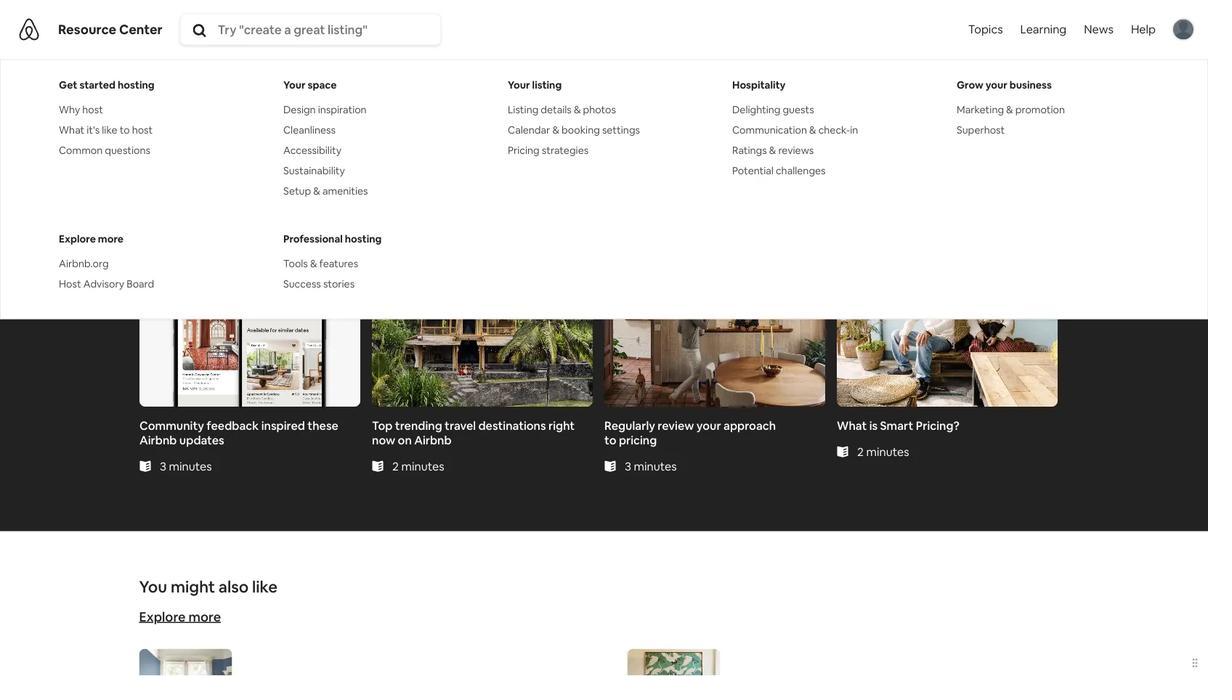 Task type: vqa. For each thing, say whether or not it's contained in the screenshot.
the Get started hosting Link
yes



Task type: locate. For each thing, give the bounding box(es) containing it.
& right setup
[[313, 184, 320, 197]]

listing
[[532, 78, 562, 91]]

2 vertical spatial your
[[696, 418, 721, 433]]

professional
[[283, 232, 343, 245]]

1 horizontal spatial 3 minutes
[[625, 458, 677, 473]]

1 horizontal spatial to
[[233, 154, 251, 178]]

resource center link
[[58, 21, 163, 38]]

space
[[308, 78, 337, 91]]

host up 'questions'
[[132, 123, 153, 136]]

host advisory board
[[59, 277, 154, 290]]

advisory
[[83, 277, 124, 290]]

explore
[[59, 232, 96, 245], [139, 608, 186, 626]]

best host
[[400, 98, 586, 151]]

marketing
[[957, 103, 1004, 116]]

get started hosting
[[59, 78, 154, 91]]

more up the airbnb.org
[[98, 232, 124, 245]]

minutes for trending
[[401, 458, 444, 473]]

explore more link up airbnb.org link on the left
[[59, 231, 260, 246]]

Search text field
[[218, 22, 438, 38]]

explore more link
[[59, 231, 260, 246], [139, 608, 221, 626]]

your for your listing
[[508, 78, 530, 91]]

explore more
[[59, 232, 124, 245], [139, 608, 221, 626]]

& for ratings & reviews
[[769, 143, 776, 157]]

1 vertical spatial to
[[233, 154, 251, 178]]

0 vertical spatial your
[[986, 78, 1008, 91]]

1 3 minutes from the left
[[159, 458, 212, 473]]

1 horizontal spatial explore more
[[139, 608, 221, 626]]

minutes down "to pricing"
[[634, 458, 677, 473]]

0 vertical spatial explore more
[[59, 232, 124, 245]]

minutes for is
[[866, 444, 909, 459]]

more down you might also like
[[188, 608, 221, 626]]

& for communication & check-in
[[809, 123, 816, 136]]

0 horizontal spatial explore more
[[59, 232, 124, 245]]

1 horizontal spatial 2 minutes
[[857, 444, 909, 459]]

top
[[372, 418, 392, 433]]

1 vertical spatial explore more link
[[139, 608, 221, 626]]

your space
[[283, 78, 337, 91]]

now
[[372, 432, 395, 447]]

3 down "to pricing"
[[625, 458, 631, 473]]

success stories link
[[283, 276, 485, 291]]

community
[[139, 418, 204, 433]]

1 vertical spatial hosting
[[345, 232, 382, 245]]

help
[[1131, 22, 1156, 37]]

minutes down what is smart pricing?
[[866, 444, 909, 459]]

& right tools
[[310, 257, 317, 270]]

1 vertical spatial what
[[837, 418, 867, 433]]

1 horizontal spatial more
[[188, 608, 221, 626]]

airbnb updates
[[139, 432, 224, 447]]

explore for top explore more link
[[59, 232, 96, 245]]

started
[[79, 78, 116, 91]]

explore more link down might
[[139, 608, 221, 626]]

0 vertical spatial explore
[[59, 232, 96, 245]]

your
[[283, 78, 306, 91], [508, 78, 530, 91]]

become your best host resources to help you meet your goals
[[139, 98, 586, 178]]

& for setup & amenities
[[313, 184, 320, 197]]

what is smart pricing?
[[837, 418, 959, 433]]

0 vertical spatial host
[[82, 103, 103, 116]]

topics
[[968, 22, 1003, 37]]

board
[[127, 277, 154, 290]]

3 minutes down "to pricing"
[[625, 458, 677, 473]]

minutes
[[866, 444, 909, 459], [169, 458, 212, 473], [401, 458, 444, 473], [634, 458, 677, 473]]

you
[[297, 154, 329, 178]]

hospitality link
[[732, 77, 934, 92]]

& down details
[[553, 123, 559, 136]]

to left help
[[233, 154, 251, 178]]

feedback
[[206, 418, 259, 433]]

common
[[59, 143, 103, 157]]

get started hosting link
[[59, 77, 260, 92]]

0 horizontal spatial your
[[305, 98, 391, 151]]

1 vertical spatial explore
[[139, 608, 186, 626]]

what down why
[[59, 123, 84, 136]]

hosting up tools & features link
[[345, 232, 382, 245]]

grow your business
[[957, 78, 1052, 91]]

listing details & photos
[[508, 103, 616, 116]]

2 down what is smart pricing?
[[857, 444, 864, 459]]

0 horizontal spatial hosting
[[118, 78, 154, 91]]

3 minutes
[[159, 458, 212, 473], [625, 458, 677, 473]]

john's account image
[[1173, 19, 1194, 40]]

center
[[119, 21, 163, 38]]

right
[[548, 418, 574, 433]]

photos
[[583, 103, 616, 116]]

3 minutes down airbnb updates
[[159, 458, 212, 473]]

explore down you
[[139, 608, 186, 626]]

2 minutes for is
[[857, 444, 909, 459]]

guests
[[783, 103, 814, 116]]

2 minutes down is on the right of page
[[857, 444, 909, 459]]

1 horizontal spatial your
[[508, 78, 530, 91]]

& down 'grow your business'
[[1006, 103, 1013, 116]]

your listing
[[508, 78, 562, 91]]

0 horizontal spatial what
[[59, 123, 84, 136]]

cleanliness link
[[283, 122, 485, 137]]

explore up the airbnb.org
[[59, 232, 96, 245]]

1 horizontal spatial 3
[[625, 458, 631, 473]]

0 horizontal spatial more
[[98, 232, 124, 245]]

news button
[[1075, 0, 1123, 58]]

2 3 from the left
[[625, 458, 631, 473]]

2 minutes down on airbnb
[[392, 458, 444, 473]]

minutes down on airbnb
[[401, 458, 444, 473]]

your inside become your best host resources to help you meet your goals
[[305, 98, 391, 151]]

reviews
[[778, 143, 814, 157]]

pricing
[[508, 143, 540, 157]]

three people sit on the front steps of a place listed on airbnb in bali facing large tropical trees and vegetation. image
[[372, 241, 593, 406], [372, 241, 593, 406]]

delighting
[[732, 103, 781, 116]]

minutes down airbnb updates
[[169, 458, 212, 473]]

0 horizontal spatial 2 minutes
[[392, 458, 444, 473]]

& left check-
[[809, 123, 816, 136]]

a person holding a mug and a cell phone walks past a dining table toward a bright window as another person looks on. image
[[604, 241, 825, 406], [604, 241, 825, 406]]

& down communication
[[769, 143, 776, 157]]

2 minutes
[[857, 444, 909, 459], [392, 458, 444, 473]]

2 horizontal spatial your
[[986, 78, 1008, 91]]

0 horizontal spatial to
[[120, 123, 130, 136]]

review
[[657, 418, 694, 433]]

what
[[59, 123, 84, 136], [837, 418, 867, 433]]

explore more down might
[[139, 608, 221, 626]]

2 down now
[[392, 458, 399, 473]]

promotion
[[1016, 103, 1065, 116]]

1 3 from the left
[[159, 458, 166, 473]]

help link
[[1123, 0, 1165, 58]]

1 horizontal spatial hosting
[[345, 232, 382, 245]]

1 horizontal spatial 2
[[857, 444, 864, 459]]

what left is on the right of page
[[837, 418, 867, 433]]

0 horizontal spatial 3
[[159, 458, 166, 473]]

to right like
[[120, 123, 130, 136]]

0 horizontal spatial your
[[283, 78, 306, 91]]

& for tools & features
[[310, 257, 317, 270]]

smart pricing?
[[880, 418, 959, 433]]

side by side phone screens show listings available for the guest's original dates and for checking in a day earlier or later. image
[[139, 241, 360, 406], [139, 241, 360, 406]]

approach
[[723, 418, 776, 433]]

strategies
[[542, 143, 589, 157]]

1 vertical spatial your
[[305, 98, 391, 151]]

2 your from the left
[[508, 78, 530, 91]]

explore more up the airbnb.org
[[59, 232, 124, 245]]

trending
[[395, 418, 442, 433]]

& inside 'link'
[[313, 184, 320, 197]]

1 horizontal spatial your
[[696, 418, 721, 433]]

in
[[850, 123, 858, 136]]

explore more for top explore more link
[[59, 232, 124, 245]]

explore for the bottommost explore more link
[[139, 608, 186, 626]]

pricing strategies link
[[508, 143, 709, 157]]

1 horizontal spatial what
[[837, 418, 867, 433]]

host up it's
[[82, 103, 103, 116]]

questions
[[105, 143, 150, 157]]

your goals
[[384, 154, 472, 178]]

regularly
[[604, 418, 655, 433]]

pricing strategies
[[508, 143, 589, 157]]

3 minutes for to pricing
[[625, 458, 677, 473]]

your up listing in the left of the page
[[508, 78, 530, 91]]

0 horizontal spatial 3 minutes
[[159, 458, 212, 473]]

hosting up why host link
[[118, 78, 154, 91]]

hosting inside 'link'
[[118, 78, 154, 91]]

a painting of herons anchors a sunny room with bookshelves along one wall and a coffee table in the foreground. image
[[627, 649, 720, 676]]

design inspiration link
[[283, 102, 485, 117]]

design inspiration
[[283, 103, 367, 116]]

why
[[59, 103, 80, 116]]

1 your from the left
[[283, 78, 306, 91]]

0 vertical spatial hosting
[[118, 78, 154, 91]]

professional hosting
[[283, 232, 382, 245]]

ratings & reviews link
[[732, 143, 934, 157]]

2 3 minutes from the left
[[625, 458, 677, 473]]

0 horizontal spatial 2
[[392, 458, 399, 473]]

two people sit on a balcony bench just outside large open windows near potted trees, a table, and a spiral staircase. image
[[837, 241, 1058, 406], [837, 241, 1058, 406]]

tools
[[283, 257, 308, 270]]

& inside "link"
[[809, 123, 816, 136]]

1 vertical spatial more
[[188, 608, 221, 626]]

calendar & booking settings link
[[508, 122, 709, 137]]

3 down airbnb updates
[[159, 458, 166, 473]]

0 vertical spatial what
[[59, 123, 84, 136]]

hosting inside "link"
[[345, 232, 382, 245]]

1 horizontal spatial host
[[132, 123, 153, 136]]

0 horizontal spatial explore
[[59, 232, 96, 245]]

your up design
[[283, 78, 306, 91]]

1 vertical spatial explore more
[[139, 608, 221, 626]]

1 horizontal spatial explore
[[139, 608, 186, 626]]



Task type: describe. For each thing, give the bounding box(es) containing it.
superhost link
[[957, 122, 1158, 137]]

what for what is smart pricing?
[[837, 418, 867, 433]]

ratings
[[732, 143, 767, 157]]

grow your business link
[[957, 77, 1158, 92]]

you might also like
[[139, 577, 278, 598]]

top trending travel destinations right now on airbnb
[[372, 418, 574, 447]]

potential challenges link
[[732, 163, 934, 178]]

travel
[[444, 418, 476, 433]]

what for what it's like to host
[[59, 123, 84, 136]]

inspired
[[261, 418, 305, 433]]

challenges
[[776, 164, 826, 177]]

amenities
[[323, 184, 368, 197]]

setup
[[283, 184, 311, 197]]

professional hosting link
[[283, 231, 485, 246]]

sustainability link
[[283, 163, 485, 178]]

1 vertical spatial host
[[132, 123, 153, 136]]

design
[[283, 103, 316, 116]]

listing details & photos link
[[508, 102, 709, 117]]

these
[[307, 418, 338, 433]]

calendar & booking settings
[[508, 123, 640, 136]]

topics button
[[966, 0, 1006, 61]]

check-
[[819, 123, 850, 136]]

3 for community feedback inspired these airbnb updates
[[159, 458, 166, 473]]

2 for top
[[392, 458, 399, 473]]

your for grow
[[986, 78, 1008, 91]]

your inside regularly review your approach to pricing
[[696, 418, 721, 433]]

listing
[[508, 103, 539, 116]]

marketing & promotion link
[[957, 102, 1158, 117]]

potential challenges
[[732, 164, 826, 177]]

inspiration
[[318, 103, 367, 116]]

what it's like to host
[[59, 123, 153, 136]]

learning button
[[1012, 0, 1075, 58]]

calendar
[[508, 123, 550, 136]]

it's
[[87, 123, 100, 136]]

communication & check-in link
[[732, 122, 934, 137]]

why host link
[[59, 102, 260, 117]]

delighting guests
[[732, 103, 814, 116]]

news
[[1084, 22, 1114, 37]]

you
[[139, 577, 167, 598]]

2 for what
[[857, 444, 864, 459]]

your listing link
[[508, 77, 709, 92]]

potential
[[732, 164, 774, 177]]

learning
[[1021, 22, 1067, 37]]

communication
[[732, 123, 807, 136]]

on airbnb
[[398, 432, 451, 447]]

0 vertical spatial to
[[120, 123, 130, 136]]

minutes for feedback
[[169, 458, 212, 473]]

explore more for the bottommost explore more link
[[139, 608, 221, 626]]

3 for regularly review your approach to pricing
[[625, 458, 631, 473]]

regularly review your approach to pricing
[[604, 418, 776, 447]]

& for calendar & booking settings
[[553, 123, 559, 136]]

success stories
[[283, 277, 355, 290]]

features
[[319, 257, 358, 270]]

booking
[[562, 123, 600, 136]]

resource center
[[58, 21, 163, 38]]

3 minutes for airbnb updates
[[159, 458, 212, 473]]

& up calendar & booking settings on the top of the page
[[574, 103, 581, 116]]

to inside become your best host resources to help you meet your goals
[[233, 154, 251, 178]]

your for your space
[[283, 78, 306, 91]]

setup & amenities link
[[283, 183, 485, 198]]

hospitality
[[732, 78, 786, 91]]

common questions
[[59, 143, 150, 157]]

common questions link
[[59, 143, 260, 157]]

resource
[[58, 21, 116, 38]]

& for marketing & promotion
[[1006, 103, 1013, 116]]

0 horizontal spatial host
[[82, 103, 103, 116]]

to pricing
[[604, 432, 657, 447]]

grow
[[957, 78, 984, 91]]

0 vertical spatial explore more link
[[59, 231, 260, 246]]

destinations
[[478, 418, 546, 433]]

your for become
[[305, 98, 391, 151]]

like
[[102, 123, 117, 136]]

airbnb.org link
[[59, 256, 260, 271]]

marketing & promotion
[[957, 103, 1065, 116]]

blue living room with fireplace in the corner. image
[[139, 649, 232, 676]]

delighting guests link
[[732, 102, 934, 117]]

help
[[256, 154, 293, 178]]

also like
[[219, 577, 278, 598]]

host
[[59, 277, 81, 290]]

business
[[1010, 78, 1052, 91]]

success
[[283, 277, 321, 290]]

0 vertical spatial more
[[98, 232, 124, 245]]

get
[[59, 78, 77, 91]]

airbnb.org
[[59, 257, 109, 270]]

is
[[869, 418, 878, 433]]

what it's like to host link
[[59, 122, 260, 137]]

become
[[139, 98, 297, 151]]

2 minutes for trending
[[392, 458, 444, 473]]

why host
[[59, 103, 103, 116]]

stories
[[323, 277, 355, 290]]

communication & check-in
[[732, 123, 858, 136]]

minutes for review
[[634, 458, 677, 473]]

tools & features link
[[283, 256, 485, 271]]

details
[[541, 103, 572, 116]]



